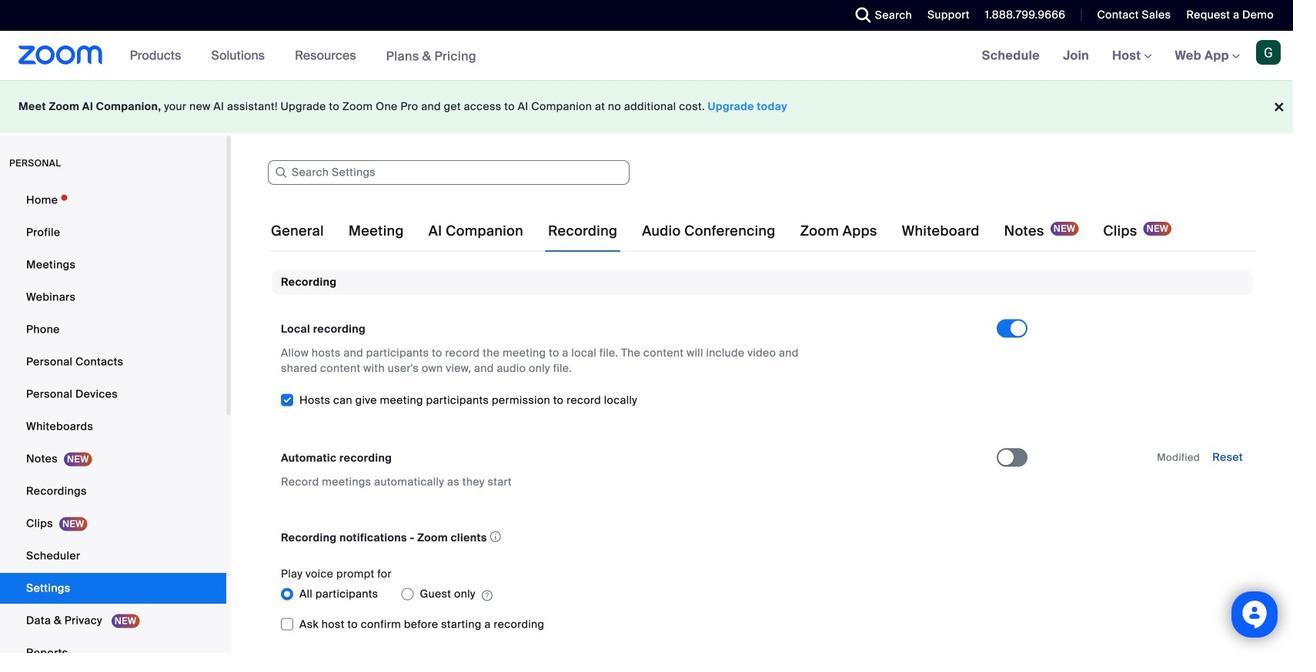 Task type: describe. For each thing, give the bounding box(es) containing it.
tabs of my account settings page tab list
[[268, 209, 1175, 253]]

zoom logo image
[[18, 45, 103, 65]]

info outline image
[[490, 527, 501, 547]]

recording element
[[272, 270, 1253, 653]]

Search Settings text field
[[268, 160, 630, 185]]

option group inside the recording 'element'
[[281, 582, 997, 606]]

profile picture image
[[1257, 40, 1281, 65]]



Task type: locate. For each thing, give the bounding box(es) containing it.
banner
[[0, 31, 1294, 81]]

footer
[[0, 80, 1294, 133]]

product information navigation
[[118, 31, 488, 81]]

personal menu menu
[[0, 185, 226, 653]]

application inside the recording 'element'
[[281, 527, 983, 548]]

application
[[281, 527, 983, 548]]

learn more about guest only image
[[482, 589, 493, 603]]

option group
[[281, 582, 997, 606]]

meetings navigation
[[971, 31, 1294, 81]]



Task type: vqa. For each thing, say whether or not it's contained in the screenshot.
no
no



